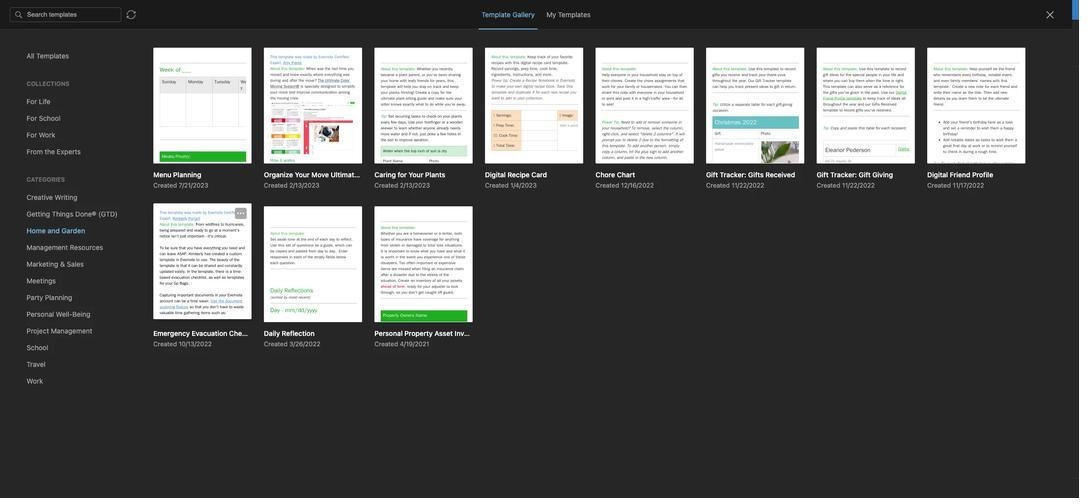 Task type: describe. For each thing, give the bounding box(es) containing it.
ion?
[[42, 117, 55, 126]]

2 vertical spatial notes
[[42, 128, 60, 136]]

lecture
[[42, 76, 67, 84]]

summary
[[86, 117, 116, 126]]

ago for 34 minutes ago
[[75, 224, 85, 232]]

dr.
[[42, 107, 51, 115]]

soon
[[79, 145, 94, 154]]

ion
[[68, 117, 77, 126]]

course: bio
[[87, 86, 124, 95]]

what
[[120, 107, 137, 115]]

34
[[42, 224, 50, 232]]

font size image
[[440, 47, 464, 61]]

1 do from the left
[[42, 145, 51, 154]]

52 minutes ago
[[42, 342, 85, 350]]

note window element
[[0, 0, 1080, 499]]

thumbnail image
[[116, 193, 159, 236]]

devices.
[[562, 6, 588, 14]]

untitled for 52
[[42, 312, 68, 320]]

Note Editor text field
[[0, 0, 1080, 499]]

do
[[53, 135, 62, 143]]

untitled for 34
[[42, 194, 68, 202]]

for
[[466, 6, 475, 14]]

lecture notes biochemistry: course: bio 103 date: 10/25/23 professor/speaker: dr. zot questions notes what is an ion? an ion is summary class notes
[[42, 76, 154, 136]]

untitled for 48
[[42, 253, 68, 261]]

first notebook button
[[197, 25, 257, 38]]

ago for 52 minutes ago
[[75, 342, 85, 350]]

you
[[1002, 27, 1012, 35]]

your
[[546, 6, 560, 14]]

cancel
[[590, 6, 612, 14]]

the
[[108, 145, 119, 154]]

edit search image
[[20, 46, 26, 52]]

share button
[[1020, 24, 1056, 39]]

0 vertical spatial is
[[139, 107, 144, 115]]

try evernote personal for free: sync across all your devices. cancel anytime.
[[393, 6, 641, 14]]

ago for 9 minutes ago
[[71, 108, 82, 115]]

settings image
[[9, 6, 21, 18]]

ago for 48 minutes ago
[[75, 283, 86, 291]]

share
[[1028, 27, 1048, 35]]

font color image
[[467, 47, 491, 61]]

only you
[[986, 27, 1012, 35]]

an
[[146, 107, 154, 115]]



Task type: vqa. For each thing, say whether or not it's contained in the screenshot.
the right tab
no



Task type: locate. For each thing, give the bounding box(es) containing it.
do down list
[[68, 145, 77, 154]]

alignment image
[[632, 47, 657, 61]]

untitled
[[42, 194, 68, 202], [42, 253, 68, 261], [42, 312, 68, 320]]

personal
[[436, 6, 464, 14]]

48 minutes ago
[[42, 283, 86, 291]]

professor/speaker:
[[91, 97, 151, 105]]

across
[[514, 6, 535, 14]]

notes
[[47, 50, 65, 59], [69, 76, 87, 84], [42, 128, 60, 136]]

1 vertical spatial is
[[79, 117, 84, 126]]

font family image
[[391, 47, 437, 61]]

an
[[57, 117, 66, 126]]

class
[[118, 117, 135, 126]]

1 untitled from the top
[[42, 194, 68, 202]]

48
[[42, 283, 50, 291]]

zot
[[53, 107, 64, 115]]

2 vertical spatial untitled
[[42, 312, 68, 320]]

2 do from the left
[[68, 145, 77, 154]]

minutes
[[48, 108, 70, 115], [51, 224, 73, 232], [52, 283, 74, 291], [51, 342, 73, 350]]

notes right 5
[[47, 50, 65, 59]]

ago right 34
[[75, 224, 85, 232]]

1 horizontal spatial do
[[68, 145, 77, 154]]

3 untitled from the top
[[42, 312, 68, 320]]

biochemistry:
[[42, 86, 86, 95]]

highlight image
[[538, 47, 562, 61]]

0 horizontal spatial is
[[79, 117, 84, 126]]

103
[[126, 86, 138, 95]]

first notebook
[[209, 27, 253, 35]]

untitled down 48 minutes ago
[[42, 312, 68, 320]]

list
[[63, 135, 73, 143]]

try
[[393, 6, 403, 14]]

1 vertical spatial untitled
[[42, 253, 68, 261]]

to-do list do now do soon for the future
[[42, 135, 140, 154]]

evernote
[[405, 6, 434, 14]]

9
[[42, 108, 46, 115]]

date:
[[42, 97, 59, 105]]

minutes for 34
[[51, 224, 73, 232]]

notes for lecture
[[69, 76, 87, 84]]

ago right 48
[[75, 283, 86, 291]]

free:
[[477, 6, 493, 14]]

9 minutes ago
[[42, 108, 82, 115]]

is left an
[[139, 107, 144, 115]]

1 vertical spatial notes
[[69, 76, 87, 84]]

52
[[42, 342, 49, 350]]

5 notes
[[41, 50, 65, 59]]

for
[[96, 145, 106, 154]]

minutes right 34
[[51, 224, 73, 232]]

do
[[42, 145, 51, 154], [68, 145, 77, 154]]

notes for 5
[[47, 50, 65, 59]]

minutes for 52
[[51, 342, 73, 350]]

do down to- at the top of the page
[[42, 145, 51, 154]]

notes down ion?
[[42, 128, 60, 136]]

expand note image
[[174, 26, 186, 37]]

minutes up 'an' on the top left
[[48, 108, 70, 115]]

notebook
[[224, 27, 253, 35]]

untitled down 34 minutes ago on the top of the page
[[42, 253, 68, 261]]

more image
[[740, 47, 771, 61]]

0 vertical spatial notes
[[47, 50, 65, 59]]

notes up biochemistry:
[[69, 76, 87, 84]]

ago up ion
[[71, 108, 82, 115]]

sync
[[497, 6, 512, 14]]

10/25/23
[[61, 97, 89, 105]]

now
[[53, 145, 66, 154]]

only
[[986, 27, 1000, 35]]

all
[[537, 6, 544, 14]]

is
[[139, 107, 144, 115], [79, 117, 84, 126]]

anytime.
[[614, 6, 641, 14]]

1 horizontal spatial is
[[139, 107, 144, 115]]

minutes right 48
[[52, 283, 74, 291]]

to-
[[42, 135, 53, 143]]

2 untitled from the top
[[42, 253, 68, 261]]

0 horizontal spatial do
[[42, 145, 51, 154]]

untitled up 34 minutes ago on the top of the page
[[42, 194, 68, 202]]

minutes right 52
[[51, 342, 73, 350]]

34 minutes ago
[[42, 224, 85, 232]]

5
[[41, 50, 45, 59]]

minutes for 9
[[48, 108, 70, 115]]

future
[[120, 145, 140, 154]]

ago
[[71, 108, 82, 115], [75, 224, 85, 232], [75, 283, 86, 291], [75, 342, 85, 350]]

notes
[[100, 107, 119, 115]]

questions
[[66, 107, 98, 115]]

is right ion
[[79, 117, 84, 126]]

minutes for 48
[[52, 283, 74, 291]]

heading level image
[[338, 47, 389, 61]]

ago right 52
[[75, 342, 85, 350]]

first
[[209, 27, 223, 35]]

insert image
[[174, 47, 218, 61]]

tree
[[0, 95, 29, 444]]

0 vertical spatial untitled
[[42, 194, 68, 202]]



